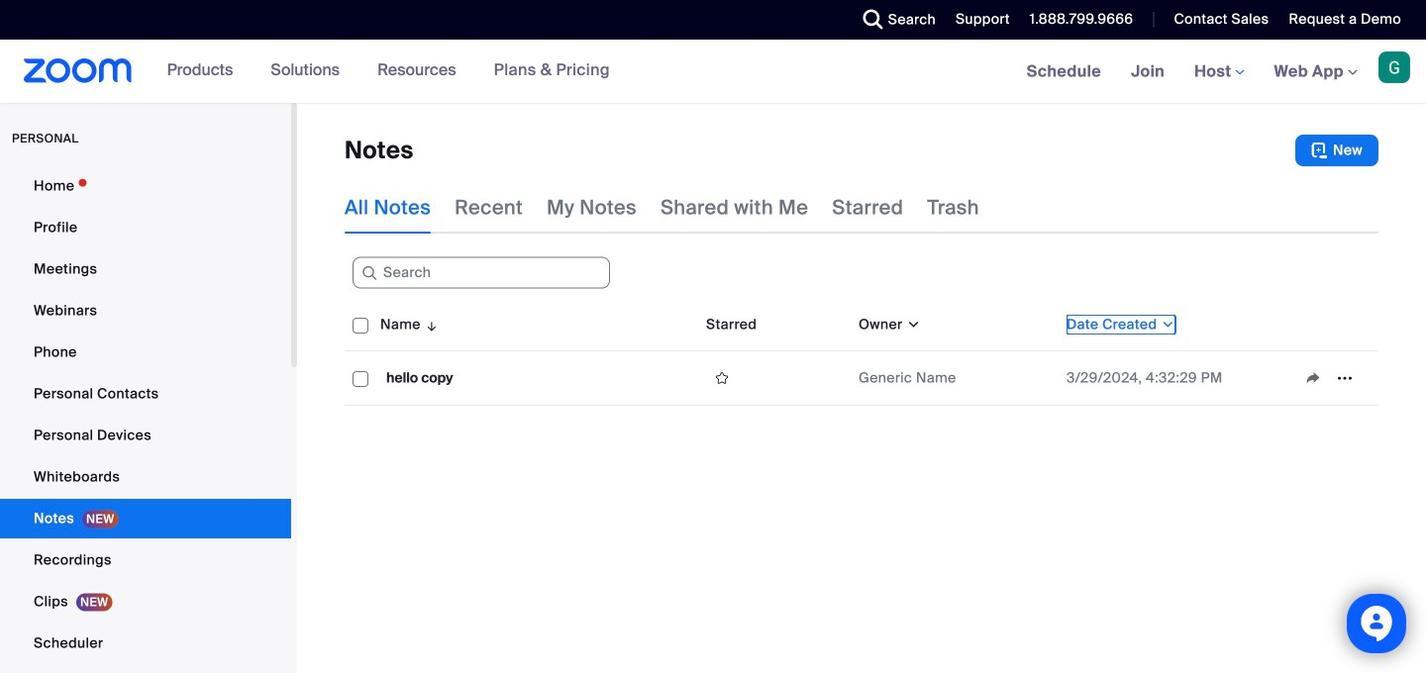 Task type: vqa. For each thing, say whether or not it's contained in the screenshot.
first Down 'image' from left
yes



Task type: describe. For each thing, give the bounding box(es) containing it.
down image
[[1157, 315, 1176, 335]]

profile picture image
[[1379, 52, 1411, 83]]

Search text field
[[353, 257, 610, 289]]

down image
[[903, 315, 921, 335]]

share image
[[1298, 369, 1329, 387]]

zoom logo image
[[24, 58, 132, 83]]

personal menu menu
[[0, 166, 291, 674]]

arrow down image
[[421, 313, 439, 337]]



Task type: locate. For each thing, give the bounding box(es) containing it.
tabs of all notes page tab list
[[345, 182, 979, 234]]

banner
[[0, 40, 1426, 105]]

meetings navigation
[[1012, 40, 1426, 105]]

product information navigation
[[152, 40, 625, 103]]

application
[[345, 299, 1379, 406], [706, 364, 843, 393], [1298, 364, 1371, 393]]

more options for hello copy image
[[1329, 369, 1361, 387]]



